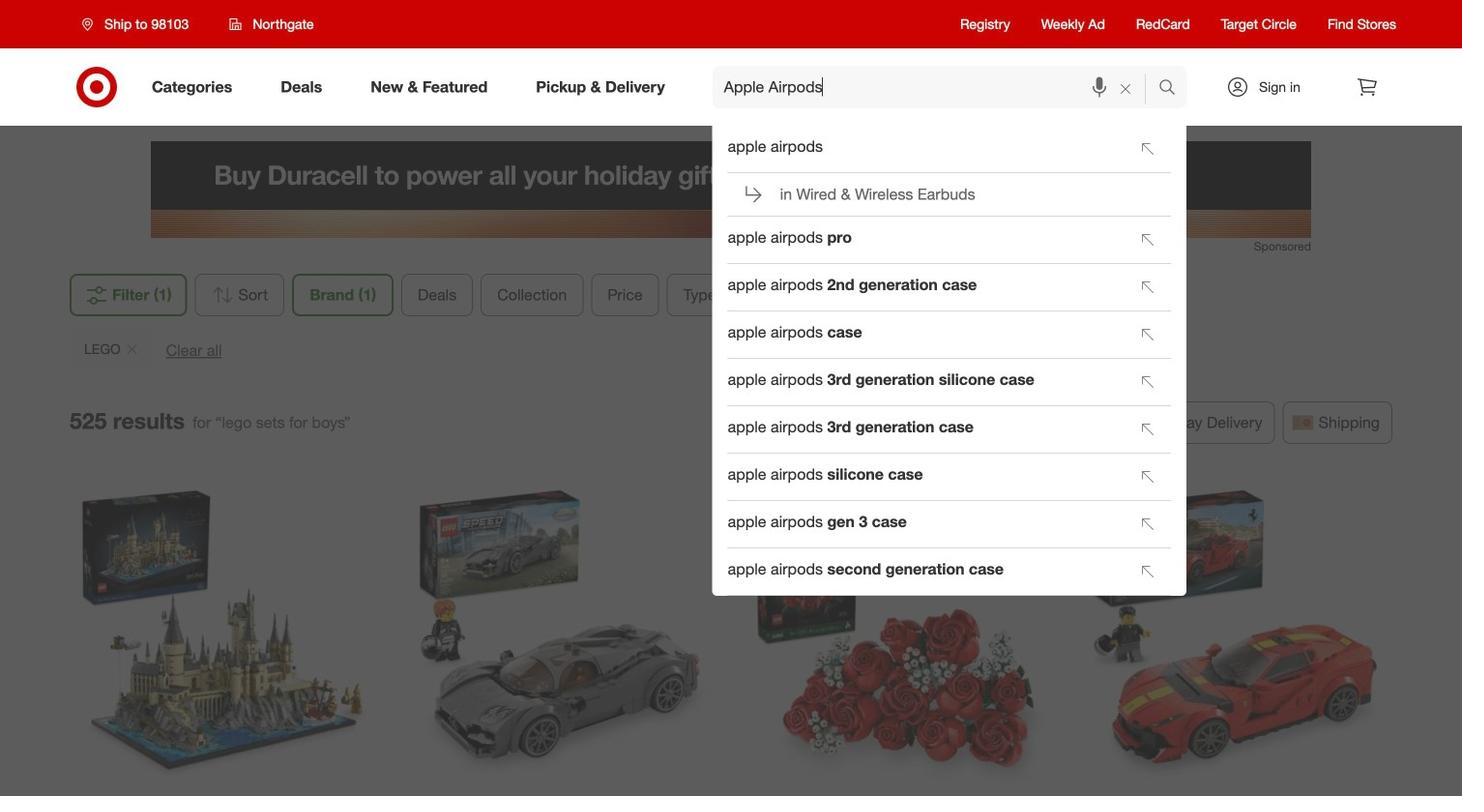 Task type: vqa. For each thing, say whether or not it's contained in the screenshot.
4th Add to cart button from the right
no



Task type: describe. For each thing, give the bounding box(es) containing it.
What can we help you find? suggestions appear below search field
[[713, 66, 1164, 108]]



Task type: locate. For each thing, give the bounding box(es) containing it.
advertisement element
[[151, 141, 1312, 238]]

lego harry potter hogwarts castle and grounds wizarding building set 76419 image
[[77, 486, 376, 785], [77, 486, 376, 785]]

lego speed champions ferrari 812 competizione car toy 76914 image
[[1087, 486, 1386, 785], [1087, 486, 1386, 785]]

lego speed champions pagani utopia model race car set 76915 image
[[414, 486, 713, 785], [414, 486, 713, 785]]

lego icons bouquet of roses build and display set 10328 image
[[750, 486, 1049, 785], [750, 486, 1049, 785]]



